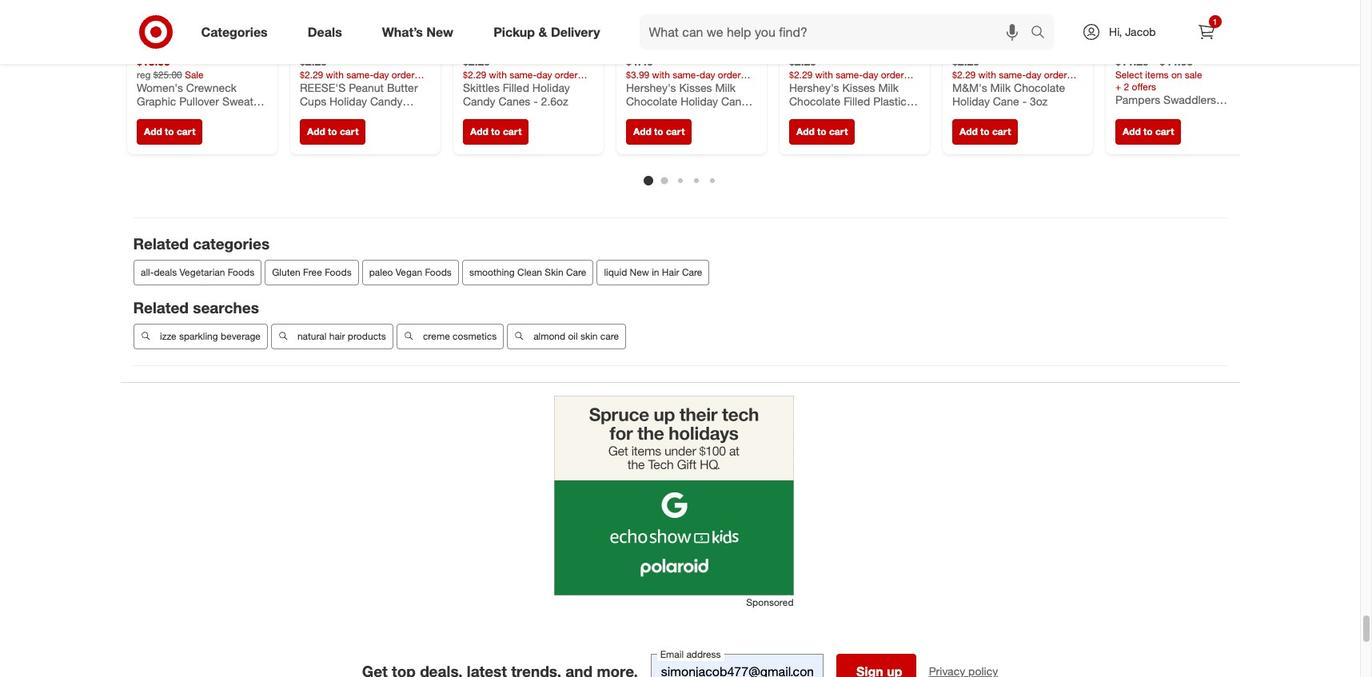 Task type: describe. For each thing, give the bounding box(es) containing it.
natural
[[297, 330, 326, 342]]

hi,
[[1109, 25, 1122, 38]]

candy inside 'hershey's kisses milk chocolate holiday candy bag - 10.1oz'
[[721, 94, 753, 108]]

butter
[[387, 80, 417, 94]]

delivery
[[551, 24, 600, 40]]

skin
[[580, 330, 597, 342]]

izze sparkling beverage
[[160, 330, 260, 342]]

candy inside reese's peanut butter cups holiday candy filled plastic cane miniatures - 2.17oz
[[370, 94, 402, 108]]

hershey's kisses milk chocolate holiday candy bag - 10.1oz
[[626, 80, 753, 122]]

searches
[[193, 298, 259, 317]]

paleo
[[369, 266, 393, 278]]

natural hair products
[[297, 330, 386, 342]]

deals
[[153, 266, 176, 278]]

hair
[[662, 266, 679, 278]]

milk for plastic
[[878, 80, 898, 94]]

$2.29 for skittles
[[463, 54, 490, 68]]

smoothing clean skin care
[[469, 266, 586, 278]]

search
[[1024, 25, 1062, 41]]

to for hershey's kisses milk chocolate holiday candy bag - 10.1oz
[[654, 125, 663, 137]]

7 add to cart from the left
[[1122, 125, 1174, 137]]

gluten free foods link
[[264, 260, 358, 286]]

paleo vegan foods
[[369, 266, 451, 278]]

chocolate inside m&m's milk chocolate holiday cane - 3oz
[[1014, 80, 1065, 94]]

care
[[600, 330, 619, 342]]

hair
[[329, 330, 345, 342]]

canes
[[498, 94, 530, 108]]

3oz
[[1030, 94, 1047, 108]]

vegetarian
[[179, 266, 225, 278]]

to for m&m's milk chocolate holiday cane - 3oz
[[980, 125, 989, 137]]

add for reese's peanut butter cups holiday candy filled plastic cane miniatures - 2.17oz
[[307, 125, 325, 137]]

gluten free foods
[[272, 266, 351, 278]]

7 to from the left
[[1143, 125, 1152, 137]]

categories
[[201, 24, 268, 40]]

advertisement region
[[554, 396, 794, 596]]

1 link
[[1189, 14, 1224, 50]]

hershey's kisses milk chocolate filled plastic cane holiday candy - 2.88oz
[[789, 80, 906, 136]]

$15.00
[[136, 54, 170, 68]]

creme
[[422, 330, 450, 342]]

sale
[[184, 68, 203, 80]]

sale
[[1185, 68, 1202, 80]]

deals
[[308, 24, 342, 40]]

foods for gluten free foods
[[324, 266, 351, 278]]

cart for skittles filled holiday candy canes - 2.6oz
[[503, 125, 521, 137]]

milk for candy
[[715, 80, 735, 94]]

reese's peanut butter cups holiday candy filled plastic cane miniatures - 2.17oz
[[299, 80, 417, 136]]

smoothing clean skin care link
[[462, 260, 593, 286]]

almond
[[533, 330, 565, 342]]

holiday inside m&m's milk chocolate holiday cane - 3oz
[[952, 94, 989, 108]]

cups
[[299, 94, 326, 108]]

miniatures
[[299, 122, 352, 136]]

$44.99
[[1159, 54, 1193, 68]]

add to cart button for reese's peanut butter cups holiday candy filled plastic cane miniatures - 2.17oz
[[299, 119, 365, 144]]

categories
[[193, 235, 270, 253]]

sponsored
[[746, 596, 794, 608]]

to for hershey's kisses milk chocolate filled plastic cane holiday candy - 2.88oz
[[817, 125, 826, 137]]

vegan
[[395, 266, 422, 278]]

&
[[539, 24, 547, 40]]

cane inside hershey's kisses milk chocolate filled plastic cane holiday candy - 2.88oz
[[789, 108, 815, 122]]

in
[[651, 266, 659, 278]]

holiday inside 'hershey's kisses milk chocolate holiday candy bag - 10.1oz'
[[680, 94, 718, 108]]

skittles
[[463, 80, 499, 94]]

day™
[[180, 108, 205, 122]]

candy inside hershey's kisses milk chocolate filled plastic cane holiday candy - 2.88oz
[[859, 108, 891, 122]]

all-
[[140, 266, 153, 278]]

kisses for holiday
[[679, 80, 712, 94]]

add to cart for hershey's kisses milk chocolate holiday candy bag - 10.1oz
[[633, 125, 684, 137]]

hi, jacob
[[1109, 25, 1156, 38]]

7 add from the left
[[1122, 125, 1140, 137]]

to for reese's peanut butter cups holiday candy filled plastic cane miniatures - 2.17oz
[[328, 125, 337, 137]]

related searches
[[133, 298, 259, 317]]

reese's
[[299, 80, 345, 94]]

cart for hershey's kisses milk chocolate holiday candy bag - 10.1oz
[[666, 125, 684, 137]]

1 care from the left
[[566, 266, 586, 278]]

- inside reese's peanut butter cups holiday candy filled plastic cane miniatures - 2.17oz
[[355, 122, 359, 136]]

hershey's for $2.29
[[789, 80, 839, 94]]

1 foods from the left
[[227, 266, 254, 278]]

izze sparkling beverage link
[[133, 324, 267, 349]]

add to cart button for skittles filled holiday candy canes - 2.6oz
[[463, 119, 528, 144]]

$11.29 - $44.99 select items on sale + 2 offers
[[1115, 54, 1202, 92]]

offers
[[1132, 80, 1156, 92]]

what's new link
[[368, 14, 473, 50]]

jacob
[[1125, 25, 1156, 38]]

related for related searches
[[133, 298, 189, 317]]

candy inside skittles filled holiday candy canes - 2.6oz
[[463, 94, 495, 108]]

all-deals vegetarian foods link
[[133, 260, 261, 286]]

related categories
[[133, 235, 270, 253]]

related for related categories
[[133, 235, 189, 253]]

$2.29 for m&m's
[[952, 54, 979, 68]]

add to cart for m&m's milk chocolate holiday cane - 3oz
[[959, 125, 1011, 137]]

add for skittles filled holiday candy canes - 2.6oz
[[470, 125, 488, 137]]

skin
[[544, 266, 563, 278]]

liquid
[[604, 266, 627, 278]]

on
[[1171, 68, 1182, 80]]

add to cart for women's crewneck graphic pullover sweater - a new day™
[[144, 125, 195, 137]]

liquid new in hair care
[[604, 266, 702, 278]]

a
[[144, 108, 151, 122]]

what's new
[[382, 24, 454, 40]]

what's
[[382, 24, 423, 40]]

add to cart for reese's peanut butter cups holiday candy filled plastic cane miniatures - 2.17oz
[[307, 125, 358, 137]]

almond oil skin care link
[[507, 324, 626, 349]]

smoothing
[[469, 266, 514, 278]]

- inside hershey's kisses milk chocolate filled plastic cane holiday candy - 2.88oz
[[894, 108, 899, 122]]

peanut
[[348, 80, 383, 94]]

filled inside reese's peanut butter cups holiday candy filled plastic cane miniatures - 2.17oz
[[299, 108, 326, 122]]



Task type: vqa. For each thing, say whether or not it's contained in the screenshot.


Task type: locate. For each thing, give the bounding box(es) containing it.
cane left 3oz
[[993, 94, 1019, 108]]

10.1oz
[[656, 108, 690, 122]]

holiday up 2.6oz
[[532, 80, 570, 94]]

cart right 2.88oz in the top right of the page
[[829, 125, 847, 137]]

5 cart from the left
[[829, 125, 847, 137]]

new left in
[[629, 266, 649, 278]]

almond oil skin care
[[533, 330, 619, 342]]

care inside 'link'
[[682, 266, 702, 278]]

1 milk from the left
[[715, 80, 735, 94]]

5 add from the left
[[796, 125, 814, 137]]

2 horizontal spatial chocolate
[[1014, 80, 1065, 94]]

cane up 2.88oz in the top right of the page
[[789, 108, 815, 122]]

1 to from the left
[[164, 125, 174, 137]]

2 $2.29 from the left
[[463, 54, 490, 68]]

add for women's crewneck graphic pullover sweater - a new day™
[[144, 125, 162, 137]]

creme cosmetics
[[422, 330, 496, 342]]

items
[[1145, 68, 1168, 80]]

1 kisses from the left
[[679, 80, 712, 94]]

kisses down what can we help you find? suggestions appear below search box at the top of the page
[[842, 80, 875, 94]]

kisses inside hershey's kisses milk chocolate filled plastic cane holiday candy - 2.88oz
[[842, 80, 875, 94]]

m&m's milk chocolate holiday cane - 3oz image
[[952, 0, 1083, 45], [952, 0, 1083, 45]]

chocolate inside hershey's kisses milk chocolate filled plastic cane holiday candy - 2.88oz
[[789, 94, 840, 108]]

4 add to cart button from the left
[[626, 119, 692, 144]]

1 horizontal spatial cane
[[789, 108, 815, 122]]

1 add to cart from the left
[[144, 125, 195, 137]]

6 add to cart button from the left
[[952, 119, 1018, 144]]

foods
[[227, 266, 254, 278], [324, 266, 351, 278], [424, 266, 451, 278]]

products
[[347, 330, 386, 342]]

izze
[[160, 330, 176, 342]]

chocolate for hershey's kisses milk chocolate holiday candy bag - 10.1oz
[[626, 94, 677, 108]]

add to cart
[[144, 125, 195, 137], [307, 125, 358, 137], [470, 125, 521, 137], [633, 125, 684, 137], [796, 125, 847, 137], [959, 125, 1011, 137], [1122, 125, 1174, 137]]

holiday inside hershey's kisses milk chocolate filled plastic cane holiday candy - 2.88oz
[[818, 108, 856, 122]]

$2.29 up skittles
[[463, 54, 490, 68]]

add for hershey's kisses milk chocolate holiday candy bag - 10.1oz
[[633, 125, 651, 137]]

add to cart button for women's crewneck graphic pullover sweater - a new day™
[[136, 119, 202, 144]]

sparkling
[[179, 330, 218, 342]]

1 add to cart button from the left
[[136, 119, 202, 144]]

2 horizontal spatial new
[[629, 266, 649, 278]]

2 related from the top
[[133, 298, 189, 317]]

3 add from the left
[[470, 125, 488, 137]]

new inside 'link'
[[629, 266, 649, 278]]

2
[[1123, 80, 1129, 92]]

beverage
[[220, 330, 260, 342]]

$2.29 for reese's
[[299, 54, 327, 68]]

kisses for filled
[[842, 80, 875, 94]]

holiday inside reese's peanut butter cups holiday candy filled plastic cane miniatures - 2.17oz
[[329, 94, 367, 108]]

0 vertical spatial related
[[133, 235, 189, 253]]

2.88oz
[[789, 122, 822, 136]]

add to cart button for hershey's kisses milk chocolate holiday candy bag - 10.1oz
[[626, 119, 692, 144]]

$2.29
[[299, 54, 327, 68], [463, 54, 490, 68], [789, 54, 816, 68], [952, 54, 979, 68]]

chocolate for hershey's kisses milk chocolate filled plastic cane holiday candy - 2.88oz
[[789, 94, 840, 108]]

filled inside hershey's kisses milk chocolate filled plastic cane holiday candy - 2.88oz
[[843, 94, 870, 108]]

pickup & delivery link
[[480, 14, 620, 50]]

3 milk from the left
[[990, 80, 1010, 94]]

hershey's kisses milk chocolate holiday candy bag - 10.1oz image
[[626, 0, 757, 45], [626, 0, 757, 45]]

kisses inside 'hershey's kisses milk chocolate holiday candy bag - 10.1oz'
[[679, 80, 712, 94]]

- inside $11.29 - $44.99 select items on sale + 2 offers
[[1152, 54, 1156, 68]]

hershey's up 2.88oz in the top right of the page
[[789, 80, 839, 94]]

to
[[164, 125, 174, 137], [328, 125, 337, 137], [491, 125, 500, 137], [654, 125, 663, 137], [817, 125, 826, 137], [980, 125, 989, 137], [1143, 125, 1152, 137]]

chocolate inside 'hershey's kisses milk chocolate holiday candy bag - 10.1oz'
[[626, 94, 677, 108]]

What can we help you find? suggestions appear below search field
[[639, 14, 1035, 50]]

1 horizontal spatial plastic
[[873, 94, 906, 108]]

new for liquid new in hair care
[[629, 266, 649, 278]]

foods right free
[[324, 266, 351, 278]]

creme cosmetics link
[[396, 324, 503, 349]]

1 horizontal spatial filled
[[502, 80, 529, 94]]

1 horizontal spatial milk
[[878, 80, 898, 94]]

6 to from the left
[[980, 125, 989, 137]]

pampers swaddlers active baby diapers - (select size and count) image
[[1115, 0, 1246, 45], [1115, 0, 1246, 45]]

sweater
[[222, 94, 263, 108]]

holiday up 10.1oz
[[680, 94, 718, 108]]

new
[[426, 24, 454, 40], [154, 108, 177, 122], [629, 266, 649, 278]]

gluten
[[272, 266, 300, 278]]

5 to from the left
[[817, 125, 826, 137]]

1
[[1213, 17, 1217, 26]]

hershey's
[[626, 80, 676, 94], [789, 80, 839, 94]]

2 add to cart button from the left
[[299, 119, 365, 144]]

oil
[[568, 330, 577, 342]]

hershey's inside 'hershey's kisses milk chocolate holiday candy bag - 10.1oz'
[[626, 80, 676, 94]]

3 add to cart from the left
[[470, 125, 521, 137]]

chocolate up 2.88oz in the top right of the page
[[789, 94, 840, 108]]

cart down canes
[[503, 125, 521, 137]]

1 cart from the left
[[176, 125, 195, 137]]

women's
[[136, 80, 183, 94]]

cart for hershey's kisses milk chocolate filled plastic cane holiday candy - 2.88oz
[[829, 125, 847, 137]]

foods down categories
[[227, 266, 254, 278]]

$11.29
[[1115, 54, 1149, 68]]

cane up 2.17oz
[[366, 108, 392, 122]]

care right hair
[[682, 266, 702, 278]]

add to cart for hershey's kisses milk chocolate filled plastic cane holiday candy - 2.88oz
[[796, 125, 847, 137]]

cart for m&m's milk chocolate holiday cane - 3oz
[[992, 125, 1011, 137]]

6 add from the left
[[959, 125, 977, 137]]

related up izze at the left of the page
[[133, 298, 189, 317]]

skittles filled holiday candy canes - 2.6oz image
[[463, 0, 594, 45], [463, 0, 594, 45]]

skittles filled holiday candy canes - 2.6oz
[[463, 80, 570, 108]]

0 horizontal spatial filled
[[299, 108, 326, 122]]

cane inside m&m's milk chocolate holiday cane - 3oz
[[993, 94, 1019, 108]]

3 to from the left
[[491, 125, 500, 137]]

pickup
[[493, 24, 535, 40]]

cart down m&m's milk chocolate holiday cane - 3oz
[[992, 125, 1011, 137]]

add to cart button
[[136, 119, 202, 144], [299, 119, 365, 144], [463, 119, 528, 144], [626, 119, 692, 144], [789, 119, 855, 144], [952, 119, 1018, 144], [1115, 119, 1181, 144]]

cart left 2.17oz
[[339, 125, 358, 137]]

care right skin in the left top of the page
[[566, 266, 586, 278]]

plastic inside hershey's kisses milk chocolate filled plastic cane holiday candy - 2.88oz
[[873, 94, 906, 108]]

m&m's milk chocolate holiday cane - 3oz
[[952, 80, 1065, 108]]

candy
[[370, 94, 402, 108], [463, 94, 495, 108], [721, 94, 753, 108], [859, 108, 891, 122]]

filled
[[502, 80, 529, 94], [843, 94, 870, 108], [299, 108, 326, 122]]

0 horizontal spatial foods
[[227, 266, 254, 278]]

free
[[303, 266, 322, 278]]

6 add to cart from the left
[[959, 125, 1011, 137]]

cart down 10.1oz
[[666, 125, 684, 137]]

filled down cups
[[299, 108, 326, 122]]

2 to from the left
[[328, 125, 337, 137]]

new right what's
[[426, 24, 454, 40]]

cart
[[176, 125, 195, 137], [339, 125, 358, 137], [503, 125, 521, 137], [666, 125, 684, 137], [829, 125, 847, 137], [992, 125, 1011, 137], [1155, 125, 1174, 137]]

related
[[133, 235, 189, 253], [133, 298, 189, 317]]

reg
[[136, 68, 150, 80]]

$2.29 up reese's
[[299, 54, 327, 68]]

cart down day™
[[176, 125, 195, 137]]

add for m&m's milk chocolate holiday cane - 3oz
[[959, 125, 977, 137]]

0 horizontal spatial plastic
[[329, 108, 362, 122]]

1 horizontal spatial foods
[[324, 266, 351, 278]]

plastic inside reese's peanut butter cups holiday candy filled plastic cane miniatures - 2.17oz
[[329, 108, 362, 122]]

crewneck
[[186, 80, 236, 94]]

filled down what can we help you find? suggestions appear below search box at the top of the page
[[843, 94, 870, 108]]

$25.00
[[153, 68, 182, 80]]

- inside skittles filled holiday candy canes - 2.6oz
[[533, 94, 538, 108]]

3 cart from the left
[[503, 125, 521, 137]]

add for hershey's kisses milk chocolate filled plastic cane holiday candy - 2.88oz
[[796, 125, 814, 137]]

2 hershey's from the left
[[789, 80, 839, 94]]

2 horizontal spatial milk
[[990, 80, 1010, 94]]

1 vertical spatial related
[[133, 298, 189, 317]]

$2.29 up 'm&m's'
[[952, 54, 979, 68]]

0 horizontal spatial new
[[154, 108, 177, 122]]

milk inside 'hershey's kisses milk chocolate holiday candy bag - 10.1oz'
[[715, 80, 735, 94]]

5 add to cart from the left
[[796, 125, 847, 137]]

to for women's crewneck graphic pullover sweater - a new day™
[[164, 125, 174, 137]]

foods right "vegan"
[[424, 266, 451, 278]]

+
[[1115, 80, 1121, 92]]

holiday down "peanut"
[[329, 94, 367, 108]]

2 foods from the left
[[324, 266, 351, 278]]

- inside $15.00 reg $25.00 sale women's crewneck graphic pullover sweater - a new day™
[[136, 108, 141, 122]]

select
[[1115, 68, 1142, 80]]

4 to from the left
[[654, 125, 663, 137]]

$4.49
[[626, 54, 653, 68]]

add to cart button for hershey's kisses milk chocolate filled plastic cane holiday candy - 2.88oz
[[789, 119, 855, 144]]

2 vertical spatial new
[[629, 266, 649, 278]]

kisses up 10.1oz
[[679, 80, 712, 94]]

0 horizontal spatial care
[[566, 266, 586, 278]]

$2.29 for hershey's
[[789, 54, 816, 68]]

0 horizontal spatial kisses
[[679, 80, 712, 94]]

-
[[1152, 54, 1156, 68], [533, 94, 538, 108], [1022, 94, 1026, 108], [136, 108, 141, 122], [649, 108, 653, 122], [894, 108, 899, 122], [355, 122, 359, 136]]

m&m's
[[952, 80, 987, 94]]

cosmetics
[[452, 330, 496, 342]]

pullover
[[179, 94, 219, 108]]

1 related from the top
[[133, 235, 189, 253]]

hershey's for $4.49
[[626, 80, 676, 94]]

3 foods from the left
[[424, 266, 451, 278]]

1 vertical spatial new
[[154, 108, 177, 122]]

2 care from the left
[[682, 266, 702, 278]]

None text field
[[651, 654, 823, 677]]

holiday up 2.88oz in the top right of the page
[[818, 108, 856, 122]]

6 cart from the left
[[992, 125, 1011, 137]]

paleo vegan foods link
[[362, 260, 458, 286]]

add
[[144, 125, 162, 137], [307, 125, 325, 137], [470, 125, 488, 137], [633, 125, 651, 137], [796, 125, 814, 137], [959, 125, 977, 137], [1122, 125, 1140, 137]]

3 $2.29 from the left
[[789, 54, 816, 68]]

3 add to cart button from the left
[[463, 119, 528, 144]]

holiday inside skittles filled holiday candy canes - 2.6oz
[[532, 80, 570, 94]]

1 horizontal spatial hershey's
[[789, 80, 839, 94]]

holiday down 'm&m's'
[[952, 94, 989, 108]]

hershey's down $4.49
[[626, 80, 676, 94]]

- inside 'hershey's kisses milk chocolate holiday candy bag - 10.1oz'
[[649, 108, 653, 122]]

holiday
[[532, 80, 570, 94], [329, 94, 367, 108], [680, 94, 718, 108], [952, 94, 989, 108], [818, 108, 856, 122]]

women's crewneck graphic pullover sweater - a new day™ image
[[136, 0, 267, 45], [136, 0, 267, 45]]

natural hair products link
[[271, 324, 393, 349]]

cart down offers
[[1155, 125, 1174, 137]]

chocolate up 3oz
[[1014, 80, 1065, 94]]

milk inside hershey's kisses milk chocolate filled plastic cane holiday candy - 2.88oz
[[878, 80, 898, 94]]

reese's peanut butter cups holiday candy filled plastic cane miniatures - 2.17oz image
[[299, 0, 431, 45], [299, 0, 431, 45]]

0 vertical spatial plastic
[[873, 94, 906, 108]]

cart for reese's peanut butter cups holiday candy filled plastic cane miniatures - 2.17oz
[[339, 125, 358, 137]]

chocolate up 'bag'
[[626, 94, 677, 108]]

plastic
[[873, 94, 906, 108], [329, 108, 362, 122]]

1 horizontal spatial care
[[682, 266, 702, 278]]

2 milk from the left
[[878, 80, 898, 94]]

0 horizontal spatial chocolate
[[626, 94, 677, 108]]

liquid new in hair care link
[[596, 260, 709, 286]]

clean
[[517, 266, 542, 278]]

milk inside m&m's milk chocolate holiday cane - 3oz
[[990, 80, 1010, 94]]

4 $2.29 from the left
[[952, 54, 979, 68]]

pickup & delivery
[[493, 24, 600, 40]]

2 kisses from the left
[[842, 80, 875, 94]]

cart for women's crewneck graphic pullover sweater - a new day™
[[176, 125, 195, 137]]

bag
[[626, 108, 646, 122]]

new for what's new
[[426, 24, 454, 40]]

0 horizontal spatial hershey's
[[626, 80, 676, 94]]

2 horizontal spatial foods
[[424, 266, 451, 278]]

2 add from the left
[[307, 125, 325, 137]]

1 horizontal spatial chocolate
[[789, 94, 840, 108]]

0 vertical spatial new
[[426, 24, 454, 40]]

2 cart from the left
[[339, 125, 358, 137]]

$2.29 down what can we help you find? suggestions appear below search box at the top of the page
[[789, 54, 816, 68]]

2 horizontal spatial cane
[[993, 94, 1019, 108]]

2.17oz
[[362, 122, 395, 136]]

deals link
[[294, 14, 362, 50]]

hershey's kisses milk chocolate filled plastic cane holiday candy - 2.88oz image
[[789, 0, 920, 45], [789, 0, 920, 45]]

0 horizontal spatial milk
[[715, 80, 735, 94]]

graphic
[[136, 94, 176, 108]]

hershey's inside hershey's kisses milk chocolate filled plastic cane holiday candy - 2.88oz
[[789, 80, 839, 94]]

$15.00 reg $25.00 sale women's crewneck graphic pullover sweater - a new day™
[[136, 54, 263, 122]]

1 horizontal spatial kisses
[[842, 80, 875, 94]]

chocolate
[[1014, 80, 1065, 94], [626, 94, 677, 108], [789, 94, 840, 108]]

filled up canes
[[502, 80, 529, 94]]

- inside m&m's milk chocolate holiday cane - 3oz
[[1022, 94, 1026, 108]]

add to cart button for m&m's milk chocolate holiday cane - 3oz
[[952, 119, 1018, 144]]

1 hershey's from the left
[[626, 80, 676, 94]]

4 cart from the left
[[666, 125, 684, 137]]

4 add from the left
[[633, 125, 651, 137]]

add to cart for skittles filled holiday candy canes - 2.6oz
[[470, 125, 521, 137]]

1 vertical spatial plastic
[[329, 108, 362, 122]]

5 add to cart button from the left
[[789, 119, 855, 144]]

2 horizontal spatial filled
[[843, 94, 870, 108]]

2 add to cart from the left
[[307, 125, 358, 137]]

related up deals
[[133, 235, 189, 253]]

foods for paleo vegan foods
[[424, 266, 451, 278]]

filled inside skittles filled holiday candy canes - 2.6oz
[[502, 80, 529, 94]]

1 $2.29 from the left
[[299, 54, 327, 68]]

2.6oz
[[541, 94, 568, 108]]

to for skittles filled holiday candy canes - 2.6oz
[[491, 125, 500, 137]]

4 add to cart from the left
[[633, 125, 684, 137]]

cane inside reese's peanut butter cups holiday candy filled plastic cane miniatures - 2.17oz
[[366, 108, 392, 122]]

new inside $15.00 reg $25.00 sale women's crewneck graphic pullover sweater - a new day™
[[154, 108, 177, 122]]

1 add from the left
[[144, 125, 162, 137]]

7 add to cart button from the left
[[1115, 119, 1181, 144]]

0 horizontal spatial cane
[[366, 108, 392, 122]]

new down the graphic
[[154, 108, 177, 122]]

1 horizontal spatial new
[[426, 24, 454, 40]]

7 cart from the left
[[1155, 125, 1174, 137]]

categories link
[[188, 14, 288, 50]]



